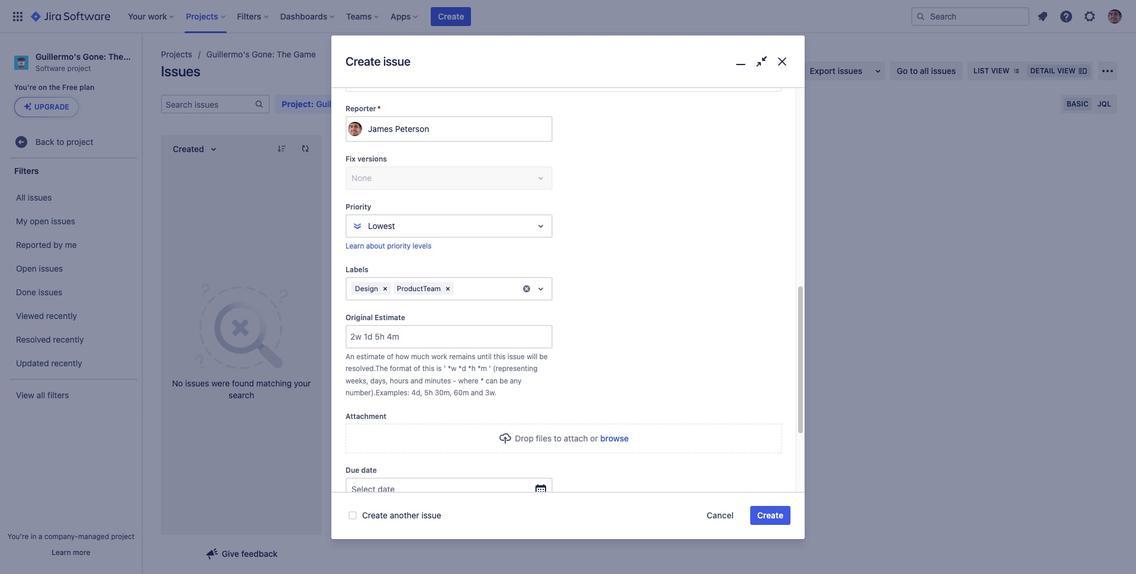 Task type: describe. For each thing, give the bounding box(es) containing it.
my
[[16, 216, 28, 226]]

1 horizontal spatial this
[[494, 352, 506, 361]]

go
[[897, 66, 908, 76]]

plan
[[80, 83, 94, 92]]

project for in
[[111, 532, 135, 541]]

done issues link
[[6, 281, 138, 304]]

number).examples:
[[346, 388, 409, 397]]

files
[[536, 433, 552, 443]]

james peterson
[[368, 124, 429, 134]]

clear image
[[443, 284, 453, 293]]

you're for you're in a company-managed project
[[7, 532, 29, 541]]

discard & close image
[[774, 53, 791, 70]]

learn more button
[[52, 548, 90, 557]]

were
[[211, 378, 230, 388]]

remains
[[449, 352, 475, 361]]

*d
[[459, 364, 466, 373]]

reporter *
[[346, 104, 381, 113]]

60m
[[454, 388, 469, 397]]

all issues link
[[6, 186, 138, 210]]

learn about priority levels
[[346, 242, 432, 250]]

detail
[[1030, 66, 1055, 75]]

cancel
[[707, 510, 734, 520]]

create button inside primary "element"
[[431, 7, 471, 26]]

list view
[[974, 66, 1010, 75]]

until
[[477, 352, 492, 361]]

priority
[[346, 202, 371, 211]]

upgrade button
[[15, 98, 78, 117]]

the
[[49, 83, 60, 92]]

create inside primary "element"
[[438, 11, 464, 21]]

updated recently
[[16, 358, 82, 368]]

minutes
[[425, 376, 451, 385]]

open
[[16, 263, 37, 273]]

search
[[229, 390, 254, 400]]

go to all issues link
[[890, 62, 963, 80]]

managed
[[78, 532, 109, 541]]

0 vertical spatial of
[[387, 352, 394, 361]]

issues for no issues were found matching your search
[[185, 378, 209, 388]]

clear image
[[522, 284, 531, 293]]

about
[[366, 242, 385, 250]]

open issues
[[16, 263, 63, 273]]

me
[[65, 240, 77, 250]]

projects
[[161, 49, 192, 59]]

0 vertical spatial and
[[411, 376, 423, 385]]

export issues
[[810, 66, 863, 76]]

projects link
[[161, 47, 192, 62]]

detail view
[[1030, 66, 1076, 75]]

game for guillermo's gone: the game
[[294, 49, 316, 59]]

viewed recently
[[16, 311, 77, 321]]

refresh image
[[301, 144, 310, 153]]

30m,
[[435, 388, 452, 397]]

game for guillermo's gone: the game software project
[[125, 51, 148, 62]]

updated recently link
[[6, 352, 138, 375]]

create issue dialog
[[331, 0, 805, 539]]

(representing
[[493, 364, 538, 373]]

view
[[16, 390, 34, 400]]

1 ' from the left
[[444, 364, 446, 373]]

guillermo's for guillermo's gone: the game software project
[[36, 51, 81, 62]]

levels
[[413, 242, 432, 250]]

learn more
[[52, 548, 90, 557]]

Search field
[[911, 7, 1030, 26]]

lowest
[[368, 221, 395, 231]]

recently for updated recently
[[51, 358, 82, 368]]

fix
[[346, 155, 356, 163]]

date for due date
[[361, 466, 377, 475]]

or
[[590, 433, 598, 443]]

issues
[[161, 63, 200, 79]]

search image
[[916, 12, 926, 21]]

3w.
[[485, 388, 497, 397]]

free
[[62, 83, 78, 92]]

due date
[[346, 466, 377, 475]]

original
[[346, 313, 373, 322]]

viewed recently link
[[6, 304, 138, 328]]

no issues were found matching your search
[[172, 378, 311, 400]]

back to project
[[36, 137, 93, 147]]

* inside an estimate of how much work remains until this issue will be resolved.the format of this is ' *w *d *h *m ' (representing weeks, days, hours and minutes - where * can be any number).examples: 4d, 5h 30m, 60m and 3w.
[[480, 376, 484, 385]]

create another issue
[[362, 510, 441, 520]]

sort descending image
[[277, 144, 286, 153]]

reported
[[16, 240, 51, 250]]

weeks,
[[346, 376, 368, 385]]

gone: for guillermo's gone: the game
[[252, 49, 274, 59]]

primary element
[[7, 0, 911, 33]]

resolved recently
[[16, 334, 84, 344]]

5h
[[424, 388, 433, 397]]

productteam
[[397, 284, 441, 293]]

due
[[346, 466, 359, 475]]

much
[[411, 352, 429, 361]]

matching
[[256, 378, 292, 388]]

to for back
[[57, 137, 64, 147]]

learn about priority levels link
[[346, 242, 432, 250]]

no
[[172, 378, 183, 388]]

1 vertical spatial be
[[500, 376, 508, 385]]

give feedback
[[222, 549, 278, 559]]

can
[[486, 376, 498, 385]]

you're for you're on the free plan
[[14, 83, 36, 92]]

0 horizontal spatial this
[[422, 364, 434, 373]]

design
[[355, 284, 378, 293]]

issues for open issues
[[39, 263, 63, 273]]

basic
[[1067, 99, 1089, 108]]

open image
[[534, 282, 548, 296]]

by
[[53, 240, 63, 250]]

days,
[[370, 376, 388, 385]]



Task type: locate. For each thing, give the bounding box(es) containing it.
project for gone:
[[67, 64, 91, 73]]

all right view
[[37, 390, 45, 400]]

scrollable content region
[[331, 0, 805, 501]]

you're on the free plan
[[14, 83, 94, 92]]

0 horizontal spatial gone:
[[83, 51, 106, 62]]

to inside scrollable content region
[[554, 433, 562, 443]]

issues for done issues
[[38, 287, 62, 297]]

recently down viewed recently link
[[53, 334, 84, 344]]

0 horizontal spatial guillermo's
[[36, 51, 81, 62]]

resolved.the
[[346, 364, 388, 373]]

recently inside resolved recently link
[[53, 334, 84, 344]]

guillermo's inside the guillermo's gone: the game software project
[[36, 51, 81, 62]]

recently for resolved recently
[[53, 334, 84, 344]]

feedback
[[241, 549, 278, 559]]

export issues button
[[803, 62, 885, 80]]

learn down the company-
[[52, 548, 71, 557]]

issues down reported by me
[[39, 263, 63, 273]]

open image
[[534, 219, 548, 233]]

is
[[436, 364, 442, 373]]

1 vertical spatial of
[[414, 364, 420, 373]]

another
[[390, 510, 419, 520]]

view all filters
[[16, 390, 69, 400]]

to right back
[[57, 137, 64, 147]]

issues for export issues
[[838, 66, 863, 76]]

learn inside scrollable content region
[[346, 242, 364, 250]]

recently down done issues link
[[46, 311, 77, 321]]

done issues
[[16, 287, 62, 297]]

issues right export
[[838, 66, 863, 76]]

2 horizontal spatial to
[[910, 66, 918, 76]]

updated
[[16, 358, 49, 368]]

0 horizontal spatial the
[[108, 51, 123, 62]]

0 vertical spatial date
[[361, 466, 377, 475]]

back to project link
[[9, 130, 137, 154]]

0 horizontal spatial create button
[[431, 7, 471, 26]]

issues
[[838, 66, 863, 76], [931, 66, 956, 76], [28, 192, 52, 202], [51, 216, 75, 226], [39, 263, 63, 273], [38, 287, 62, 297], [185, 378, 209, 388]]

guillermo's for guillermo's gone: the game
[[206, 49, 250, 59]]

issues right all
[[28, 192, 52, 202]]

recently inside viewed recently link
[[46, 311, 77, 321]]

0 horizontal spatial *
[[377, 104, 381, 113]]

view
[[991, 66, 1010, 75], [1057, 66, 1076, 75]]

create button inside create issue dialog
[[750, 506, 791, 525]]

* right "reporter"
[[377, 104, 381, 113]]

clear image
[[380, 284, 390, 293]]

resolved recently link
[[6, 328, 138, 352]]

browse
[[600, 433, 629, 443]]

1 horizontal spatial all
[[920, 66, 929, 76]]

issues right no at the bottom of the page
[[185, 378, 209, 388]]

priority
[[387, 242, 411, 250]]

* left the can
[[480, 376, 484, 385]]

1 vertical spatial recently
[[53, 334, 84, 344]]

upgrade
[[34, 103, 69, 111]]

open export issues dropdown image
[[871, 64, 885, 78]]

view right the "list"
[[991, 66, 1010, 75]]

my open issues
[[16, 216, 75, 226]]

0 vertical spatial be
[[539, 352, 548, 361]]

reporter
[[346, 104, 376, 113]]

0 horizontal spatial be
[[500, 376, 508, 385]]

versions
[[358, 155, 387, 163]]

1 vertical spatial project
[[66, 137, 93, 147]]

company-
[[44, 532, 78, 541]]

Original Estimate text field
[[347, 326, 552, 347]]

issue inside an estimate of how much work remains until this issue will be resolved.the format of this is ' *w *d *h *m ' (representing weeks, days, hours and minutes - where * can be any number).examples: 4d, 5h 30m, 60m and 3w.
[[508, 352, 525, 361]]

0 vertical spatial project
[[67, 64, 91, 73]]

the inside the guillermo's gone: the game software project
[[108, 51, 123, 62]]

1 horizontal spatial game
[[294, 49, 316, 59]]

0 horizontal spatial date
[[361, 466, 377, 475]]

labels
[[346, 265, 368, 274]]

to right go
[[910, 66, 918, 76]]

exit full screen image
[[753, 53, 770, 70]]

give feedback button
[[198, 544, 285, 563]]

1 horizontal spatial date
[[378, 484, 395, 494]]

project right managed
[[111, 532, 135, 541]]

view for detail view
[[1057, 66, 1076, 75]]

group
[[6, 182, 138, 379]]

0 vertical spatial create button
[[431, 7, 471, 26]]

1 vertical spatial all
[[37, 390, 45, 400]]

attachment
[[346, 412, 386, 421]]

this left "is" at the bottom of the page
[[422, 364, 434, 373]]

0 horizontal spatial '
[[444, 364, 446, 373]]

Search issues text field
[[162, 96, 254, 112]]

0 horizontal spatial issue
[[383, 55, 410, 68]]

project
[[67, 64, 91, 73], [66, 137, 93, 147], [111, 532, 135, 541]]

will
[[527, 352, 537, 361]]

recently inside updated recently link
[[51, 358, 82, 368]]

1 horizontal spatial and
[[471, 388, 483, 397]]

project up plan
[[67, 64, 91, 73]]

view for list view
[[991, 66, 1010, 75]]

0 vertical spatial all
[[920, 66, 929, 76]]

to
[[910, 66, 918, 76], [57, 137, 64, 147], [554, 433, 562, 443]]

0 vertical spatial to
[[910, 66, 918, 76]]

open issues link
[[6, 257, 138, 281]]

be
[[539, 352, 548, 361], [500, 376, 508, 385]]

all right go
[[920, 66, 929, 76]]

james peterson image
[[348, 122, 362, 136]]

peterson
[[395, 124, 429, 134]]

issues left the "list"
[[931, 66, 956, 76]]

you're left in
[[7, 532, 29, 541]]

and
[[411, 376, 423, 385], [471, 388, 483, 397]]

2 view from the left
[[1057, 66, 1076, 75]]

create issue
[[346, 55, 410, 68]]

learn left the about
[[346, 242, 364, 250]]

view right detail
[[1057, 66, 1076, 75]]

game inside the guillermo's gone: the game software project
[[125, 51, 148, 62]]

hours
[[390, 376, 409, 385]]

0 vertical spatial issue
[[383, 55, 410, 68]]

date for select date
[[378, 484, 395, 494]]

give
[[222, 549, 239, 559]]

0 vertical spatial you're
[[14, 83, 36, 92]]

issues inside no issues were found matching your search
[[185, 378, 209, 388]]

1 vertical spatial and
[[471, 388, 483, 397]]

found
[[232, 378, 254, 388]]

all issues
[[16, 192, 52, 202]]

learn for learn more
[[52, 548, 71, 557]]

0 horizontal spatial game
[[125, 51, 148, 62]]

1 vertical spatial *
[[480, 376, 484, 385]]

reported by me
[[16, 240, 77, 250]]

guillermo's right the projects
[[206, 49, 250, 59]]

1 horizontal spatial gone:
[[252, 49, 274, 59]]

gone:
[[252, 49, 274, 59], [83, 51, 106, 62]]

you're left the on
[[14, 83, 36, 92]]

my open issues link
[[6, 210, 138, 233]]

1 horizontal spatial of
[[414, 364, 420, 373]]

1 vertical spatial this
[[422, 364, 434, 373]]

gone: inside the guillermo's gone: the game software project
[[83, 51, 106, 62]]

1 horizontal spatial '
[[489, 364, 491, 373]]

'
[[444, 364, 446, 373], [489, 364, 491, 373]]

the for guillermo's gone: the game software project
[[108, 51, 123, 62]]

all inside the go to all issues link
[[920, 66, 929, 76]]

and left "3w."
[[471, 388, 483, 397]]

of
[[387, 352, 394, 361], [414, 364, 420, 373]]

0 horizontal spatial learn
[[52, 548, 71, 557]]

be right will
[[539, 352, 548, 361]]

game
[[294, 49, 316, 59], [125, 51, 148, 62]]

more
[[73, 548, 90, 557]]

' right "is" at the bottom of the page
[[444, 364, 446, 373]]

issues inside button
[[838, 66, 863, 76]]

guillermo's
[[206, 49, 250, 59], [36, 51, 81, 62]]

learn inside learn more button
[[52, 548, 71, 557]]

select
[[352, 484, 376, 494]]

' right *m
[[489, 364, 491, 373]]

and up 4d,
[[411, 376, 423, 385]]

to right files
[[554, 433, 562, 443]]

this
[[494, 352, 506, 361], [422, 364, 434, 373]]

2 vertical spatial recently
[[51, 358, 82, 368]]

1 vertical spatial issue
[[508, 352, 525, 361]]

of left the how
[[387, 352, 394, 361]]

all inside view all filters link
[[37, 390, 45, 400]]

1 vertical spatial create button
[[750, 506, 791, 525]]

1 horizontal spatial learn
[[346, 242, 364, 250]]

1 horizontal spatial to
[[554, 433, 562, 443]]

0 horizontal spatial to
[[57, 137, 64, 147]]

to for go
[[910, 66, 918, 76]]

be left any
[[500, 376, 508, 385]]

guillermo's up software
[[36, 51, 81, 62]]

2 vertical spatial to
[[554, 433, 562, 443]]

on
[[38, 83, 47, 92]]

an
[[346, 352, 354, 361]]

this right the 'until'
[[494, 352, 506, 361]]

jira software image
[[31, 9, 110, 23], [31, 9, 110, 23]]

go to all issues
[[897, 66, 956, 76]]

recently
[[46, 311, 77, 321], [53, 334, 84, 344], [51, 358, 82, 368]]

*w
[[448, 364, 457, 373]]

-
[[453, 376, 456, 385]]

fix versions
[[346, 155, 387, 163]]

where
[[458, 376, 479, 385]]

of down much
[[414, 364, 420, 373]]

1 vertical spatial you're
[[7, 532, 29, 541]]

estimate
[[356, 352, 385, 361]]

issues right open
[[51, 216, 75, 226]]

project right back
[[66, 137, 93, 147]]

issues up viewed recently
[[38, 287, 62, 297]]

the
[[277, 49, 291, 59], [108, 51, 123, 62]]

attach
[[564, 433, 588, 443]]

1 horizontal spatial be
[[539, 352, 548, 361]]

2 vertical spatial project
[[111, 532, 135, 541]]

recently down resolved recently link
[[51, 358, 82, 368]]

0 horizontal spatial all
[[37, 390, 45, 400]]

upload image
[[498, 431, 513, 446]]

issues for all issues
[[28, 192, 52, 202]]

1 horizontal spatial issue
[[422, 510, 441, 520]]

1 vertical spatial to
[[57, 137, 64, 147]]

1 horizontal spatial *
[[480, 376, 484, 385]]

minimize image
[[732, 53, 749, 70]]

2 vertical spatial issue
[[422, 510, 441, 520]]

an estimate of how much work remains until this issue will be resolved.the format of this is ' *w *d *h *m ' (representing weeks, days, hours and minutes - where * can be any number).examples: 4d, 5h 30m, 60m and 3w.
[[346, 352, 550, 397]]

date right select
[[378, 484, 395, 494]]

0 vertical spatial this
[[494, 352, 506, 361]]

resolved
[[16, 334, 51, 344]]

1 horizontal spatial create button
[[750, 506, 791, 525]]

0 horizontal spatial view
[[991, 66, 1010, 75]]

0 vertical spatial *
[[377, 104, 381, 113]]

reported by me link
[[6, 233, 138, 257]]

guillermo's gone: the game link
[[206, 47, 316, 62]]

guillermo's gone: the game
[[206, 49, 316, 59]]

1 vertical spatial learn
[[52, 548, 71, 557]]

*h
[[468, 364, 476, 373]]

0 horizontal spatial and
[[411, 376, 423, 385]]

2 ' from the left
[[489, 364, 491, 373]]

group containing all issues
[[6, 182, 138, 379]]

1 vertical spatial date
[[378, 484, 395, 494]]

2 horizontal spatial issue
[[508, 352, 525, 361]]

*m
[[478, 364, 487, 373]]

1 horizontal spatial the
[[277, 49, 291, 59]]

0 horizontal spatial of
[[387, 352, 394, 361]]

drop
[[515, 433, 534, 443]]

how
[[396, 352, 409, 361]]

date right due
[[361, 466, 377, 475]]

create banner
[[0, 0, 1136, 33]]

estimate
[[375, 313, 405, 322]]

0 vertical spatial recently
[[46, 311, 77, 321]]

format
[[390, 364, 412, 373]]

recently for viewed recently
[[46, 311, 77, 321]]

0 vertical spatial learn
[[346, 242, 364, 250]]

project inside the guillermo's gone: the game software project
[[67, 64, 91, 73]]

1 view from the left
[[991, 66, 1010, 75]]

1 horizontal spatial view
[[1057, 66, 1076, 75]]

gone: for guillermo's gone: the game software project
[[83, 51, 106, 62]]

1 horizontal spatial guillermo's
[[206, 49, 250, 59]]

learn for learn about priority levels
[[346, 242, 364, 250]]

back
[[36, 137, 54, 147]]

the for guillermo's gone: the game
[[277, 49, 291, 59]]



Task type: vqa. For each thing, say whether or not it's contained in the screenshot.
the "to" for Back
yes



